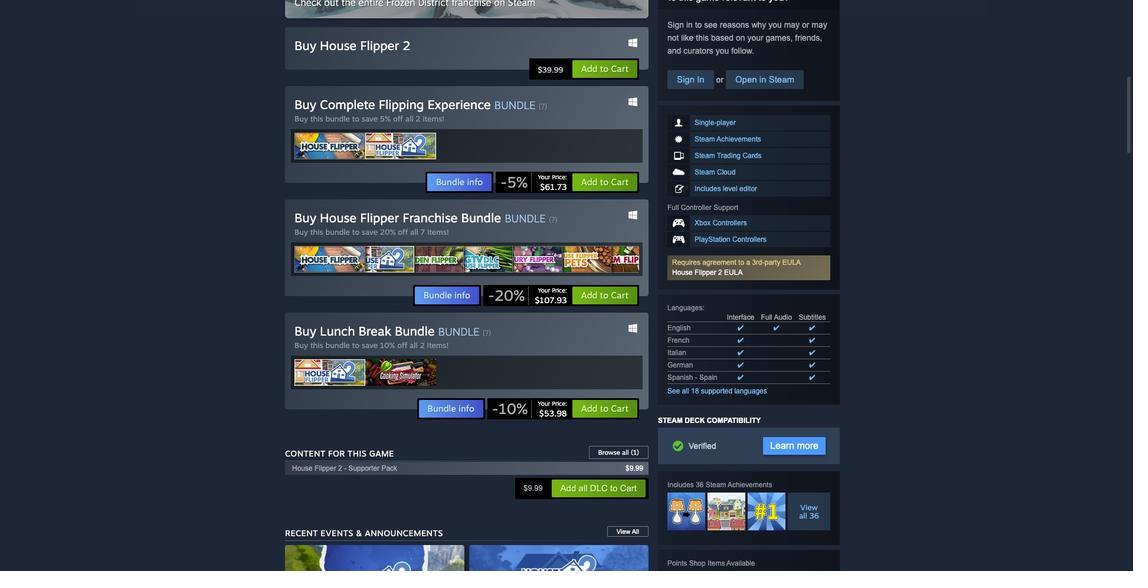 Task type: describe. For each thing, give the bounding box(es) containing it.
sign for sign in to see reasons why you may or may not like this based on your games, friends, and curators you follow.
[[668, 20, 684, 30]]

0 horizontal spatial you
[[716, 46, 729, 55]]

includes for includes level editor
[[695, 185, 721, 193]]

buy for buy house flipper 2
[[295, 38, 316, 53]]

add to cart link for 5%
[[572, 173, 638, 192]]

bundle info link for -10%
[[418, 400, 484, 418]]

lunch
[[320, 323, 355, 339]]

supporter
[[348, 465, 380, 473]]

events
[[321, 528, 353, 538]]

(1)
[[631, 449, 639, 457]]

bundle for 5%
[[495, 99, 536, 112]]

bundle for -20%
[[424, 290, 452, 301]]

$61.73
[[540, 182, 567, 192]]

content for this game
[[285, 449, 394, 459]]

includes level editor link
[[668, 181, 831, 197]]

1 vertical spatial achievements
[[728, 481, 772, 489]]

buy for buy this bundle to save 5% off all 2 items!
[[295, 114, 308, 123]]

steam for deck
[[658, 417, 683, 425]]

languages
[[668, 304, 703, 312]]

view all
[[617, 528, 639, 535]]

complete
[[320, 97, 375, 112]]

flipping
[[379, 97, 424, 112]]

-5%
[[501, 173, 528, 191]]

$53.98
[[539, 408, 567, 418]]

open
[[735, 74, 757, 84]]

see
[[668, 387, 680, 395]]

add for 5%
[[581, 176, 598, 188]]

a
[[746, 259, 750, 267]]

1 may from the left
[[784, 20, 800, 30]]

in
[[697, 74, 705, 84]]

your for 5%
[[538, 174, 550, 181]]

controllers for playstation controllers
[[733, 236, 767, 244]]

price: for -20%
[[552, 287, 567, 294]]

on
[[736, 33, 745, 42]]

your for 10%
[[538, 400, 550, 407]]

view for all
[[801, 503, 818, 512]]

why
[[752, 20, 766, 30]]

0 horizontal spatial 36
[[696, 481, 704, 489]]

your price: $53.98
[[538, 400, 567, 418]]

cart inside add all dlc to cart link
[[620, 483, 637, 493]]

buy for buy lunch break bundle bundle (?)
[[295, 323, 316, 339]]

see all 18 supported languages link
[[668, 387, 767, 395]]

xbox controllers link
[[668, 215, 831, 231]]

1 horizontal spatial 10%
[[499, 400, 528, 418]]

all
[[632, 528, 639, 535]]

editor
[[740, 185, 757, 193]]

buy this bundle to save 5% off all 2 items!
[[295, 114, 444, 123]]

add all dlc to cart
[[561, 483, 637, 493]]

all down buy lunch break bundle bundle (?)
[[410, 341, 418, 350]]

- for 5%
[[501, 173, 507, 191]]

points shop items available
[[668, 560, 755, 568]]

learn
[[770, 441, 795, 451]]

cart for 20%
[[611, 290, 629, 301]]

price: for -10%
[[552, 400, 567, 407]]

items! for -10%
[[427, 341, 449, 350]]

-10%
[[492, 400, 528, 418]]

full audio
[[761, 313, 792, 322]]

pinnacove suburbs image
[[708, 493, 746, 531]]

buy for buy complete flipping experience bundle (?)
[[295, 97, 316, 112]]

bundle inside buy house flipper franchise bundle bundle (?)
[[505, 212, 546, 225]]

add for 10%
[[581, 403, 598, 414]]

1 horizontal spatial eula
[[783, 259, 801, 267]]

controllers for xbox controllers
[[713, 219, 747, 227]]

reasons
[[720, 20, 749, 30]]

flipper inside requires agreement to a 3rd-party eula house flipper 2 eula
[[695, 269, 716, 277]]

break
[[359, 323, 391, 339]]

experience
[[428, 97, 491, 112]]

bundle for -10%
[[428, 403, 456, 414]]

browse
[[598, 449, 620, 457]]

available
[[727, 560, 755, 568]]

1 vertical spatial 20%
[[495, 286, 525, 305]]

like
[[681, 33, 694, 42]]

recent
[[285, 528, 318, 538]]

world's best flipper image
[[748, 493, 786, 531]]

italian
[[668, 349, 686, 357]]

sign in link
[[668, 70, 714, 89]]

all down flipping
[[405, 114, 413, 123]]

1 horizontal spatial $9.99
[[626, 465, 643, 473]]

to inside sign in to see reasons why you may or may not like this based on your games, friends, and curators you follow.
[[695, 20, 702, 30]]

house inside requires agreement to a 3rd-party eula house flipper 2 eula
[[672, 269, 693, 277]]

sign for sign in
[[677, 74, 695, 84]]

playstation controllers link
[[668, 232, 831, 247]]

bundle info link for -20%
[[414, 286, 480, 305]]

requires
[[672, 259, 701, 267]]

in for open
[[760, 74, 766, 84]]

browse all (1)
[[598, 449, 639, 457]]

all left 18 in the bottom of the page
[[682, 387, 689, 395]]

spain
[[699, 374, 718, 382]]

bundle info link for -5%
[[427, 173, 493, 192]]

learn more
[[770, 441, 819, 451]]

interface
[[727, 313, 755, 322]]

languages
[[735, 387, 767, 395]]

level
[[723, 185, 738, 193]]

recent events & announcements
[[285, 528, 443, 538]]

your for 20%
[[538, 287, 550, 294]]

all inside view all 36
[[799, 511, 807, 521]]

announcements
[[365, 528, 443, 538]]

games,
[[766, 33, 793, 42]]

to inside requires agreement to a 3rd-party eula house flipper 2 eula
[[738, 259, 744, 267]]

player
[[717, 119, 736, 127]]

game
[[369, 449, 394, 459]]

steam up pinnacove suburbs image
[[706, 481, 726, 489]]

save for -10%
[[362, 341, 378, 350]]

(?) for -10%
[[483, 329, 491, 338]]

everything matches image
[[668, 493, 705, 531]]

open in steam
[[735, 74, 794, 84]]

single-
[[695, 119, 717, 127]]

bundle for -10%
[[325, 341, 350, 350]]

house flipper 2 - supporter pack
[[292, 465, 397, 473]]

based
[[711, 33, 734, 42]]

(?) for -5%
[[539, 102, 547, 111]]

this for -20%
[[310, 227, 323, 237]]

bundle for -5%
[[436, 176, 465, 188]]

full for full audio
[[761, 313, 772, 322]]

spanish
[[668, 374, 693, 382]]

2 may from the left
[[812, 20, 827, 30]]

full controller support
[[668, 204, 738, 212]]

(?) inside buy house flipper franchise bundle bundle (?)
[[549, 215, 558, 224]]

requires agreement to a 3rd-party eula house flipper 2 eula
[[672, 259, 801, 277]]

this
[[348, 449, 367, 459]]

18
[[691, 387, 699, 395]]

single-player
[[695, 119, 736, 127]]

36 inside view all 36
[[810, 511, 819, 521]]

pack
[[382, 465, 397, 473]]

support
[[714, 204, 738, 212]]

1 add to cart from the top
[[581, 63, 629, 74]]

steam cloud
[[695, 168, 736, 176]]

controller
[[681, 204, 712, 212]]

items! for -20%
[[427, 227, 449, 237]]

view all link
[[607, 527, 649, 537]]

3rd-
[[752, 259, 765, 267]]

in for sign
[[686, 20, 693, 30]]

languages :
[[668, 304, 705, 312]]

1 horizontal spatial 5%
[[507, 173, 528, 191]]

0 horizontal spatial 10%
[[380, 341, 395, 350]]

steam deck compatibility
[[658, 417, 761, 425]]

0 horizontal spatial $9.99
[[524, 484, 543, 493]]



Task type: vqa. For each thing, say whether or not it's contained in the screenshot.
the bottommost will
no



Task type: locate. For each thing, give the bounding box(es) containing it.
1 horizontal spatial full
[[761, 313, 772, 322]]

2 vertical spatial info
[[459, 403, 475, 414]]

0 horizontal spatial view
[[617, 528, 631, 535]]

bundle inside buy lunch break bundle bundle (?)
[[438, 325, 480, 338]]

0 vertical spatial (?)
[[539, 102, 547, 111]]

in right open
[[760, 74, 766, 84]]

- for 20%
[[488, 286, 495, 305]]

0 vertical spatial $9.99
[[626, 465, 643, 473]]

may up friends,
[[812, 20, 827, 30]]

your
[[748, 33, 764, 42]]

2 vertical spatial bundle info
[[428, 403, 475, 414]]

20% left 'your price: $107.93'
[[495, 286, 525, 305]]

- for 10%
[[492, 400, 499, 418]]

your
[[538, 174, 550, 181], [538, 287, 550, 294], [538, 400, 550, 407]]

achievements down single-player link
[[717, 135, 761, 143]]

0 vertical spatial save
[[362, 114, 378, 123]]

(?) inside buy lunch break bundle bundle (?)
[[483, 329, 491, 338]]

points
[[668, 560, 687, 568]]

1 vertical spatial eula
[[724, 269, 743, 277]]

2 price: from the top
[[552, 287, 567, 294]]

1 vertical spatial view
[[617, 528, 631, 535]]

off for -10%
[[397, 341, 407, 350]]

for
[[328, 449, 345, 459]]

this for -5%
[[310, 114, 323, 123]]

7 buy from the top
[[295, 341, 308, 350]]

1 horizontal spatial view
[[801, 503, 818, 512]]

0 vertical spatial in
[[686, 20, 693, 30]]

cart
[[611, 63, 629, 74], [611, 176, 629, 188], [611, 290, 629, 301], [611, 403, 629, 414], [620, 483, 637, 493]]

3 add to cart link from the top
[[572, 286, 638, 305]]

price:
[[552, 174, 567, 181], [552, 287, 567, 294], [552, 400, 567, 407]]

add right $61.73
[[581, 176, 598, 188]]

or
[[802, 20, 810, 30], [714, 75, 726, 84]]

2 vertical spatial bundle
[[438, 325, 480, 338]]

house flipper 2 eula link
[[672, 269, 743, 277]]

1 buy from the top
[[295, 38, 316, 53]]

buy for buy this bundle to save 20% off all 7 items!
[[295, 227, 308, 237]]

includes 36 steam achievements
[[668, 481, 772, 489]]

1 horizontal spatial you
[[769, 20, 782, 30]]

steam for achievements
[[695, 135, 715, 143]]

1 save from the top
[[362, 114, 378, 123]]

1 vertical spatial bundle
[[505, 212, 546, 225]]

your inside the your price: $53.98
[[538, 400, 550, 407]]

save left 7
[[362, 227, 378, 237]]

0 horizontal spatial includes
[[668, 481, 694, 489]]

0 vertical spatial full
[[668, 204, 679, 212]]

0 horizontal spatial 5%
[[380, 114, 391, 123]]

5% left your price: $61.73
[[507, 173, 528, 191]]

bundle info for -5%
[[436, 176, 483, 188]]

1 vertical spatial your
[[538, 287, 550, 294]]

add right $39.99
[[581, 63, 598, 74]]

price: up $107.93
[[552, 287, 567, 294]]

controllers inside xbox controllers "link"
[[713, 219, 747, 227]]

add to cart for -20%
[[581, 290, 629, 301]]

2 add to cart link from the top
[[572, 173, 638, 192]]

your price: $61.73
[[538, 174, 567, 192]]

3 bundle from the top
[[325, 341, 350, 350]]

add to cart up browse
[[581, 403, 629, 414]]

price: inside 'your price: $107.93'
[[552, 287, 567, 294]]

0 horizontal spatial eula
[[724, 269, 743, 277]]

sign left in
[[677, 74, 695, 84]]

price: for -5%
[[552, 174, 567, 181]]

1 vertical spatial price:
[[552, 287, 567, 294]]

full left controller
[[668, 204, 679, 212]]

1 vertical spatial (?)
[[549, 215, 558, 224]]

add to cart link for 10%
[[572, 400, 638, 418]]

1 vertical spatial off
[[398, 227, 408, 237]]

verified
[[689, 442, 716, 451]]

cloud
[[717, 168, 736, 176]]

0 horizontal spatial 20%
[[380, 227, 396, 237]]

compatibility
[[707, 417, 761, 425]]

controllers down support
[[713, 219, 747, 227]]

cart for 10%
[[611, 403, 629, 414]]

items! down buy lunch break bundle bundle (?)
[[427, 341, 449, 350]]

2 vertical spatial off
[[397, 341, 407, 350]]

steam for trading
[[695, 152, 715, 160]]

0 vertical spatial bundle
[[495, 99, 536, 112]]

price: inside the your price: $53.98
[[552, 400, 567, 407]]

see all 18 supported languages
[[668, 387, 767, 395]]

-
[[501, 173, 507, 191], [488, 286, 495, 305], [695, 374, 698, 382], [492, 400, 499, 418], [344, 465, 347, 473]]

buy for buy house flipper franchise bundle bundle (?)
[[295, 210, 316, 225]]

all left (1)
[[622, 449, 629, 457]]

1 bundle from the top
[[325, 114, 350, 123]]

in up like
[[686, 20, 693, 30]]

see
[[704, 20, 718, 30]]

0 vertical spatial info
[[467, 176, 483, 188]]

shop
[[689, 560, 706, 568]]

0 vertical spatial price:
[[552, 174, 567, 181]]

add to cart link right $61.73
[[572, 173, 638, 192]]

save down complete
[[362, 114, 378, 123]]

your up $107.93
[[538, 287, 550, 294]]

10% down buy lunch break bundle bundle (?)
[[380, 341, 395, 350]]

may
[[784, 20, 800, 30], [812, 20, 827, 30]]

1 vertical spatial or
[[714, 75, 726, 84]]

buy for buy this bundle to save 10% off all 2 items!
[[295, 341, 308, 350]]

add to cart right $39.99
[[581, 63, 629, 74]]

subtitles
[[799, 313, 826, 322]]

bundle for 10%
[[438, 325, 480, 338]]

or inside sign in to see reasons why you may or may not like this based on your games, friends, and curators you follow.
[[802, 20, 810, 30]]

0 vertical spatial controllers
[[713, 219, 747, 227]]

2 vertical spatial bundle
[[325, 341, 350, 350]]

1 horizontal spatial (?)
[[539, 102, 547, 111]]

0 vertical spatial 10%
[[380, 341, 395, 350]]

all left dlc
[[579, 483, 588, 493]]

cards
[[743, 152, 762, 160]]

0 vertical spatial or
[[802, 20, 810, 30]]

your inside 'your price: $107.93'
[[538, 287, 550, 294]]

audio
[[774, 313, 792, 322]]

off
[[393, 114, 403, 123], [398, 227, 408, 237], [397, 341, 407, 350]]

price: up $61.73
[[552, 174, 567, 181]]

2 inside requires agreement to a 3rd-party eula house flipper 2 eula
[[718, 269, 722, 277]]

1 vertical spatial you
[[716, 46, 729, 55]]

add to cart right 'your price: $107.93'
[[581, 290, 629, 301]]

view left all
[[617, 528, 631, 535]]

eula right party
[[783, 259, 801, 267]]

add left dlc
[[561, 483, 576, 493]]

info for -5%
[[467, 176, 483, 188]]

0 vertical spatial bundle info
[[436, 176, 483, 188]]

0 vertical spatial 36
[[696, 481, 704, 489]]

36 up 'everything matches' "image"
[[696, 481, 704, 489]]

steam trading cards
[[695, 152, 762, 160]]

content
[[285, 449, 326, 459]]

in
[[686, 20, 693, 30], [760, 74, 766, 84]]

steam left cloud
[[695, 168, 715, 176]]

steam for cloud
[[695, 168, 715, 176]]

all
[[405, 114, 413, 123], [410, 227, 418, 237], [410, 341, 418, 350], [682, 387, 689, 395], [622, 449, 629, 457], [579, 483, 588, 493], [799, 511, 807, 521]]

1 add to cart link from the top
[[572, 60, 638, 79]]

view inside view all 36
[[801, 503, 818, 512]]

save for -5%
[[362, 114, 378, 123]]

-20%
[[488, 286, 525, 305]]

buy lunch break bundle bundle (?)
[[295, 323, 491, 339]]

price: inside your price: $61.73
[[552, 174, 567, 181]]

party
[[765, 259, 781, 267]]

view for all
[[617, 528, 631, 535]]

controllers
[[713, 219, 747, 227], [733, 236, 767, 244]]

1 vertical spatial 36
[[810, 511, 819, 521]]

2 buy from the top
[[295, 97, 316, 112]]

add right 'your price: $107.93'
[[581, 290, 598, 301]]

items! right 7
[[427, 227, 449, 237]]

open in steam link
[[726, 70, 804, 89]]

add to cart link for 20%
[[572, 286, 638, 305]]

learn more link
[[763, 437, 826, 455]]

1 your from the top
[[538, 174, 550, 181]]

bundle
[[325, 114, 350, 123], [325, 227, 350, 237], [325, 341, 350, 350]]

steam achievements
[[695, 135, 761, 143]]

1 horizontal spatial includes
[[695, 185, 721, 193]]

view right world's best flipper 'image'
[[801, 503, 818, 512]]

bundle info
[[436, 176, 483, 188], [424, 290, 471, 301], [428, 403, 475, 414]]

add to cart link up browse
[[572, 400, 638, 418]]

buy house flipper franchise bundle bundle (?)
[[295, 210, 558, 225]]

flipper
[[360, 38, 399, 53], [360, 210, 399, 225], [695, 269, 716, 277], [315, 465, 336, 473]]

2 vertical spatial items!
[[427, 341, 449, 350]]

buy this bundle to save 10% off all 2 items!
[[295, 341, 449, 350]]

2 vertical spatial (?)
[[483, 329, 491, 338]]

36 right world's best flipper 'image'
[[810, 511, 819, 521]]

includes up 'everything matches' "image"
[[668, 481, 694, 489]]

&
[[356, 528, 362, 538]]

3 buy from the top
[[295, 114, 308, 123]]

info left -10% on the left
[[459, 403, 475, 414]]

xbox
[[695, 219, 711, 227]]

controllers down xbox controllers "link" at the right of page
[[733, 236, 767, 244]]

0 vertical spatial items!
[[423, 114, 444, 123]]

off down buy lunch break bundle bundle (?)
[[397, 341, 407, 350]]

all right world's best flipper 'image'
[[799, 511, 807, 521]]

2 bundle from the top
[[325, 227, 350, 237]]

follow.
[[731, 46, 754, 55]]

view inside view all link
[[617, 528, 631, 535]]

1 vertical spatial full
[[761, 313, 772, 322]]

add to cart right $61.73
[[581, 176, 629, 188]]

0 horizontal spatial full
[[668, 204, 679, 212]]

off for -20%
[[398, 227, 408, 237]]

1 vertical spatial info
[[455, 290, 471, 301]]

36
[[696, 481, 704, 489], [810, 511, 819, 521]]

sign inside sign in to see reasons why you may or may not like this based on your games, friends, and curators you follow.
[[668, 20, 684, 30]]

info left the -5%
[[467, 176, 483, 188]]

10% left the your price: $53.98
[[499, 400, 528, 418]]

10%
[[380, 341, 395, 350], [499, 400, 528, 418]]

add to cart link right 'your price: $107.93'
[[572, 286, 638, 305]]

playstation controllers
[[695, 236, 767, 244]]

to
[[695, 20, 702, 30], [600, 63, 609, 74], [352, 114, 360, 123], [600, 176, 609, 188], [352, 227, 360, 237], [738, 259, 744, 267], [600, 290, 609, 301], [352, 341, 360, 350], [600, 403, 609, 414], [610, 483, 618, 493]]

add to cart link
[[572, 60, 638, 79], [572, 173, 638, 192], [572, 286, 638, 305], [572, 400, 638, 418]]

more
[[797, 441, 819, 451]]

full left the audio
[[761, 313, 772, 322]]

steam down single-
[[695, 135, 715, 143]]

buy this bundle to save 20% off all 7 items!
[[295, 227, 449, 237]]

4 buy from the top
[[295, 210, 316, 225]]

0 vertical spatial eula
[[783, 259, 801, 267]]

0 horizontal spatial or
[[714, 75, 726, 84]]

:
[[703, 304, 705, 312]]

bundle info link
[[427, 173, 493, 192], [414, 286, 480, 305], [418, 400, 484, 418]]

you up the games,
[[769, 20, 782, 30]]

eula down "agreement"
[[724, 269, 743, 277]]

6 buy from the top
[[295, 323, 316, 339]]

off left 7
[[398, 227, 408, 237]]

3 save from the top
[[362, 341, 378, 350]]

0 vertical spatial your
[[538, 174, 550, 181]]

1 vertical spatial controllers
[[733, 236, 767, 244]]

agreement
[[703, 259, 736, 267]]

steam right open
[[769, 74, 794, 84]]

save down break
[[362, 341, 378, 350]]

achievements up world's best flipper 'image'
[[728, 481, 772, 489]]

items! for -5%
[[423, 114, 444, 123]]

4 add to cart link from the top
[[572, 400, 638, 418]]

0 horizontal spatial (?)
[[483, 329, 491, 338]]

1 vertical spatial bundle
[[325, 227, 350, 237]]

add to cart for -10%
[[581, 403, 629, 414]]

1 vertical spatial items!
[[427, 227, 449, 237]]

includes level editor
[[695, 185, 757, 193]]

add to cart link right $39.99
[[572, 60, 638, 79]]

20%
[[380, 227, 396, 237], [495, 286, 525, 305]]

0 vertical spatial includes
[[695, 185, 721, 193]]

in inside sign in to see reasons why you may or may not like this based on your games, friends, and curators you follow.
[[686, 20, 693, 30]]

bundle info for -20%
[[424, 290, 471, 301]]

items
[[708, 560, 725, 568]]

2 vertical spatial price:
[[552, 400, 567, 407]]

1 horizontal spatial or
[[802, 20, 810, 30]]

(?) down -20% on the bottom of the page
[[483, 329, 491, 338]]

add for 20%
[[581, 290, 598, 301]]

playstation
[[695, 236, 731, 244]]

(?) inside 'buy complete flipping experience bundle (?)'
[[539, 102, 547, 111]]

cart for 5%
[[611, 176, 629, 188]]

3 your from the top
[[538, 400, 550, 407]]

2 vertical spatial bundle info link
[[418, 400, 484, 418]]

0 vertical spatial sign
[[668, 20, 684, 30]]

this inside sign in to see reasons why you may or may not like this based on your games, friends, and curators you follow.
[[696, 33, 709, 42]]

4 add to cart from the top
[[581, 403, 629, 414]]

1 price: from the top
[[552, 174, 567, 181]]

1 vertical spatial includes
[[668, 481, 694, 489]]

off down flipping
[[393, 114, 403, 123]]

spanish - spain
[[668, 374, 718, 382]]

1 horizontal spatial may
[[812, 20, 827, 30]]

1 vertical spatial $9.99
[[524, 484, 543, 493]]

5 buy from the top
[[295, 227, 308, 237]]

items! down 'buy complete flipping experience bundle (?)'
[[423, 114, 444, 123]]

english
[[668, 324, 691, 332]]

not
[[668, 33, 679, 42]]

your up $53.98
[[538, 400, 550, 407]]

save for -20%
[[362, 227, 378, 237]]

french
[[668, 336, 690, 345]]

add inside add all dlc to cart link
[[561, 483, 576, 493]]

1 vertical spatial 10%
[[499, 400, 528, 418]]

or right in
[[714, 75, 726, 84]]

add right $53.98
[[581, 403, 598, 414]]

you down based
[[716, 46, 729, 55]]

includes for includes 36 steam achievements
[[668, 481, 694, 489]]

friends,
[[795, 33, 822, 42]]

your up $61.73
[[538, 174, 550, 181]]

info left -20% on the bottom of the page
[[455, 290, 471, 301]]

add
[[581, 63, 598, 74], [581, 176, 598, 188], [581, 290, 598, 301], [581, 403, 598, 414], [561, 483, 576, 493]]

add to cart for -5%
[[581, 176, 629, 188]]

you
[[769, 20, 782, 30], [716, 46, 729, 55]]

controllers inside 'playstation controllers' link
[[733, 236, 767, 244]]

bundle for -20%
[[325, 227, 350, 237]]

2 horizontal spatial (?)
[[549, 215, 558, 224]]

0 vertical spatial off
[[393, 114, 403, 123]]

1 horizontal spatial 36
[[810, 511, 819, 521]]

2 your from the top
[[538, 287, 550, 294]]

this for -10%
[[310, 341, 323, 350]]

save
[[362, 114, 378, 123], [362, 227, 378, 237], [362, 341, 378, 350]]

sign
[[668, 20, 684, 30], [677, 74, 695, 84]]

this
[[696, 33, 709, 42], [310, 114, 323, 123], [310, 227, 323, 237], [310, 341, 323, 350]]

german
[[668, 361, 693, 370]]

sign up not
[[668, 20, 684, 30]]

3 price: from the top
[[552, 400, 567, 407]]

0 vertical spatial 5%
[[380, 114, 391, 123]]

or up friends,
[[802, 20, 810, 30]]

5% down flipping
[[380, 114, 391, 123]]

0 horizontal spatial may
[[784, 20, 800, 30]]

may up the games,
[[784, 20, 800, 30]]

0 vertical spatial view
[[801, 503, 818, 512]]

1 horizontal spatial 20%
[[495, 286, 525, 305]]

1 vertical spatial in
[[760, 74, 766, 84]]

steam cloud link
[[668, 165, 831, 180]]

bundle inside 'buy complete flipping experience bundle (?)'
[[495, 99, 536, 112]]

0 vertical spatial bundle info link
[[427, 173, 493, 192]]

info for -10%
[[459, 403, 475, 414]]

steam achievements link
[[668, 132, 831, 147]]

0 vertical spatial bundle
[[325, 114, 350, 123]]

items!
[[423, 114, 444, 123], [427, 227, 449, 237], [427, 341, 449, 350]]

buy house flipper 2
[[295, 38, 411, 53]]

full for full controller support
[[668, 204, 679, 212]]

0 vertical spatial achievements
[[717, 135, 761, 143]]

off for -5%
[[393, 114, 403, 123]]

buy
[[295, 38, 316, 53], [295, 97, 316, 112], [295, 114, 308, 123], [295, 210, 316, 225], [295, 227, 308, 237], [295, 323, 316, 339], [295, 341, 308, 350]]

0 horizontal spatial in
[[686, 20, 693, 30]]

info for -20%
[[455, 290, 471, 301]]

price: up $53.98
[[552, 400, 567, 407]]

all left 7
[[410, 227, 418, 237]]

✔
[[738, 324, 744, 332], [774, 324, 780, 332], [809, 324, 815, 332], [738, 336, 744, 345], [809, 336, 815, 345], [738, 349, 744, 357], [809, 349, 815, 357], [738, 361, 744, 370], [809, 361, 815, 370], [738, 374, 744, 382], [809, 374, 815, 382]]

steam up steam cloud
[[695, 152, 715, 160]]

1 vertical spatial bundle info link
[[414, 286, 480, 305]]

1 vertical spatial bundle info
[[424, 290, 471, 301]]

bundle info for -10%
[[428, 403, 475, 414]]

20% left 7
[[380, 227, 396, 237]]

3 add to cart from the top
[[581, 290, 629, 301]]

steam trading cards link
[[668, 148, 831, 164]]

0 vertical spatial 20%
[[380, 227, 396, 237]]

1 vertical spatial sign
[[677, 74, 695, 84]]

2 add to cart from the top
[[581, 176, 629, 188]]

2 vertical spatial save
[[362, 341, 378, 350]]

1 vertical spatial 5%
[[507, 173, 528, 191]]

1 vertical spatial save
[[362, 227, 378, 237]]

7
[[421, 227, 425, 237]]

(?) down $39.99
[[539, 102, 547, 111]]

(?) down $61.73
[[549, 215, 558, 224]]

2 vertical spatial your
[[538, 400, 550, 407]]

0 vertical spatial you
[[769, 20, 782, 30]]

1 horizontal spatial in
[[760, 74, 766, 84]]

bundle for -5%
[[325, 114, 350, 123]]

steam left deck
[[658, 417, 683, 425]]

includes down steam cloud
[[695, 185, 721, 193]]

2 save from the top
[[362, 227, 378, 237]]

your inside your price: $61.73
[[538, 174, 550, 181]]



